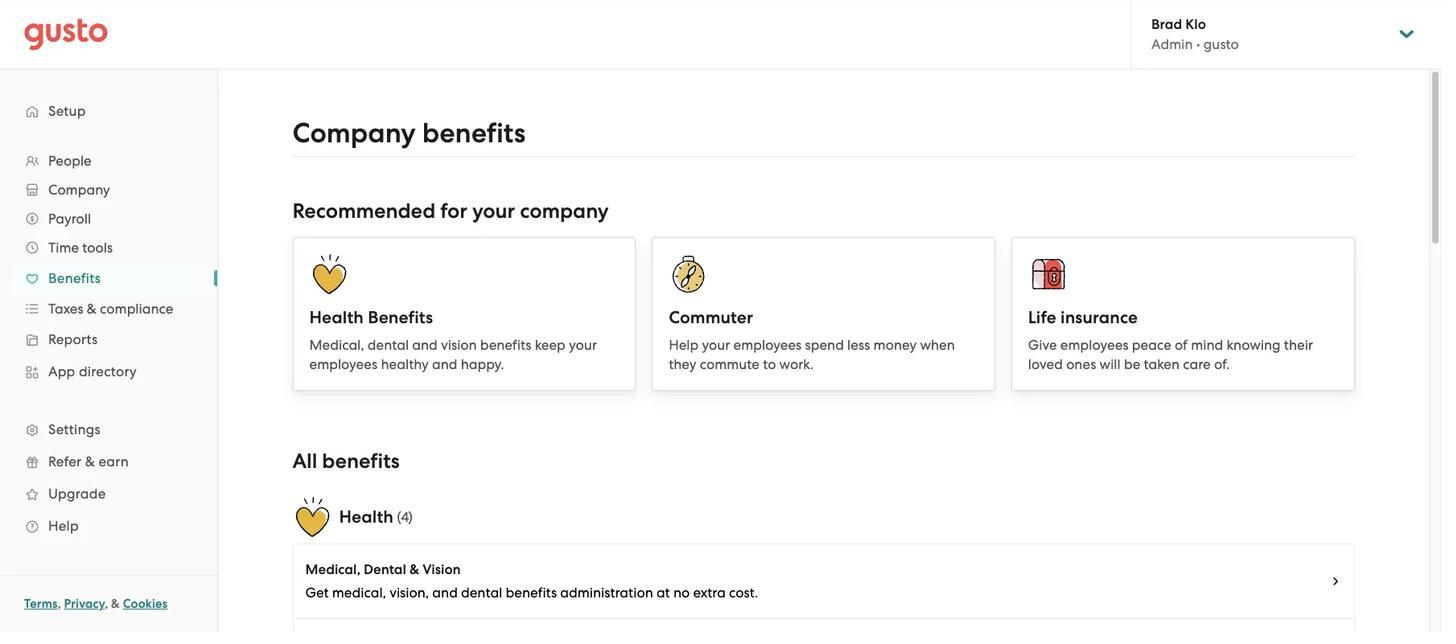 Task type: describe. For each thing, give the bounding box(es) containing it.
health for health ( 4 )
[[339, 507, 394, 528]]

vision
[[423, 562, 461, 579]]

0 horizontal spatial your
[[472, 199, 515, 224]]

privacy link
[[64, 597, 105, 612]]

dental inside medical, dental & vision get medical, vision, and dental benefits administration at no extra cost.
[[461, 585, 502, 601]]

mind
[[1191, 337, 1224, 353]]

•
[[1197, 36, 1201, 52]]

opens in current tab image
[[1329, 575, 1342, 588]]

tools
[[82, 240, 113, 256]]

home image
[[24, 18, 108, 50]]

(
[[397, 509, 401, 526]]

to
[[763, 357, 776, 373]]

commuter
[[669, 307, 753, 328]]

settings link
[[16, 415, 201, 444]]

give employees peace of mind knowing their loved ones will be taken care of.
[[1029, 337, 1314, 373]]

refer & earn
[[48, 454, 129, 470]]

vision
[[441, 337, 477, 353]]

upgrade link
[[16, 480, 201, 509]]

terms link
[[24, 597, 58, 612]]

medical, for dental
[[305, 562, 361, 579]]

vision,
[[390, 585, 429, 601]]

taken
[[1144, 357, 1180, 373]]

terms , privacy , & cookies
[[24, 597, 168, 612]]

benefits inside gusto navigation element
[[48, 270, 101, 287]]

list containing people
[[0, 146, 217, 542]]

& inside dropdown button
[[87, 301, 97, 317]]

benefits link
[[16, 264, 201, 293]]

help for help
[[48, 518, 79, 534]]

cost.
[[729, 585, 759, 601]]

keep
[[535, 337, 566, 353]]

time tools
[[48, 240, 113, 256]]

company
[[520, 199, 609, 224]]

compliance
[[100, 301, 173, 317]]

of.
[[1214, 357, 1230, 373]]

less
[[848, 337, 870, 353]]

dental
[[364, 562, 406, 579]]

app
[[48, 364, 75, 380]]

time
[[48, 240, 79, 256]]

1 vertical spatial and
[[432, 357, 458, 373]]

time tools button
[[16, 233, 201, 262]]

knowing
[[1227, 337, 1281, 353]]

refer & earn link
[[16, 448, 201, 476]]

happy.
[[461, 357, 504, 373]]

work.
[[780, 357, 814, 373]]

administration
[[560, 585, 653, 601]]

1 , from the left
[[58, 597, 61, 612]]

life
[[1029, 307, 1057, 328]]

taxes
[[48, 301, 83, 317]]

klo
[[1186, 16, 1206, 33]]

company button
[[16, 175, 201, 204]]

payroll button
[[16, 204, 201, 233]]

insurance
[[1061, 307, 1138, 328]]

commute
[[700, 357, 760, 373]]

help for help your employees spend less money when they commute to work.
[[669, 337, 699, 353]]

setup
[[48, 103, 86, 119]]

money
[[874, 337, 917, 353]]

directory
[[79, 364, 137, 380]]

taxes & compliance
[[48, 301, 173, 317]]

privacy
[[64, 597, 105, 612]]

taxes & compliance button
[[16, 295, 201, 324]]

4
[[401, 509, 409, 526]]

of
[[1175, 337, 1188, 353]]

reports link
[[16, 325, 201, 354]]

benefits inside medical, dental & vision get medical, vision, and dental benefits administration at no extra cost.
[[506, 585, 557, 601]]

setup link
[[16, 97, 201, 126]]



Task type: locate. For each thing, give the bounding box(es) containing it.
medical, inside medical, dental & vision get medical, vision, and dental benefits administration at no extra cost.
[[305, 562, 361, 579]]

company
[[293, 117, 416, 150], [48, 182, 110, 198]]

give
[[1029, 337, 1057, 353]]

0 vertical spatial health
[[309, 307, 364, 328]]

people
[[48, 153, 92, 169]]

, left cookies button
[[105, 597, 108, 612]]

recommended for your company
[[293, 199, 609, 224]]

reports
[[48, 332, 98, 348]]

, left privacy
[[58, 597, 61, 612]]

dental
[[368, 337, 409, 353], [461, 585, 502, 601]]

medical,
[[309, 337, 364, 353], [305, 562, 361, 579]]

0 horizontal spatial help
[[48, 518, 79, 534]]

company for company benefits
[[293, 117, 416, 150]]

brad
[[1152, 16, 1182, 33]]

medical, dental and vision benefits keep your employees healthy and happy.
[[309, 337, 597, 373]]

)
[[409, 509, 413, 526]]

help up they
[[669, 337, 699, 353]]

2 vertical spatial and
[[432, 585, 458, 601]]

0 vertical spatial dental
[[368, 337, 409, 353]]

cookies button
[[123, 595, 168, 614]]

dental inside medical, dental and vision benefits keep your employees healthy and happy.
[[368, 337, 409, 353]]

at
[[657, 585, 670, 601]]

will
[[1100, 357, 1121, 373]]

benefits up healthy
[[368, 307, 433, 328]]

0 vertical spatial and
[[412, 337, 438, 353]]

benefits inside medical, dental and vision benefits keep your employees healthy and happy.
[[480, 337, 532, 353]]

healthy
[[381, 357, 429, 373]]

ones
[[1067, 357, 1097, 373]]

& left cookies button
[[111, 597, 120, 612]]

0 horizontal spatial benefits
[[48, 270, 101, 287]]

list
[[0, 146, 217, 542]]

help inside help your employees spend less money when they commute to work.
[[669, 337, 699, 353]]

upgrade
[[48, 486, 106, 502]]

& left earn
[[85, 454, 95, 470]]

employees down health benefits
[[309, 357, 378, 373]]

2 , from the left
[[105, 597, 108, 612]]

no
[[674, 585, 690, 601]]

0 vertical spatial help
[[669, 337, 699, 353]]

help down upgrade
[[48, 518, 79, 534]]

employees up to
[[734, 337, 802, 353]]

help your employees spend less money when they commute to work.
[[669, 337, 955, 373]]

benefits
[[422, 117, 526, 150], [480, 337, 532, 353], [322, 449, 400, 474], [506, 585, 557, 601]]

2 horizontal spatial employees
[[1061, 337, 1129, 353]]

all benefits
[[293, 449, 400, 474]]

0 horizontal spatial dental
[[368, 337, 409, 353]]

medical, dental & vision get medical, vision, and dental benefits administration at no extra cost.
[[305, 562, 759, 601]]

health for health benefits
[[309, 307, 364, 328]]

get
[[305, 585, 329, 601]]

0 horizontal spatial company
[[48, 182, 110, 198]]

your right the for at top
[[472, 199, 515, 224]]

medical, inside medical, dental and vision benefits keep your employees healthy and happy.
[[309, 337, 364, 353]]

for
[[441, 199, 467, 224]]

peace
[[1132, 337, 1172, 353]]

payroll
[[48, 211, 91, 227]]

dental right vision,
[[461, 585, 502, 601]]

company benefits
[[293, 117, 526, 150]]

terms
[[24, 597, 58, 612]]

employees inside the give employees peace of mind knowing their loved ones will be taken care of.
[[1061, 337, 1129, 353]]

dental up healthy
[[368, 337, 409, 353]]

and down vision on the left bottom of the page
[[432, 357, 458, 373]]

health
[[309, 307, 364, 328], [339, 507, 394, 528]]

help inside gusto navigation element
[[48, 518, 79, 534]]

0 horizontal spatial ,
[[58, 597, 61, 612]]

1 vertical spatial company
[[48, 182, 110, 198]]

1 horizontal spatial dental
[[461, 585, 502, 601]]

0 vertical spatial company
[[293, 117, 416, 150]]

& right taxes
[[87, 301, 97, 317]]

brad klo admin • gusto
[[1152, 16, 1239, 52]]

1 horizontal spatial benefits
[[368, 307, 433, 328]]

0 horizontal spatial employees
[[309, 357, 378, 373]]

your inside medical, dental and vision benefits keep your employees healthy and happy.
[[569, 337, 597, 353]]

medical, dental & vision list
[[293, 544, 1355, 633]]

0 vertical spatial medical,
[[309, 337, 364, 353]]

company inside dropdown button
[[48, 182, 110, 198]]

medical, up get
[[305, 562, 361, 579]]

company up recommended
[[293, 117, 416, 150]]

1 horizontal spatial ,
[[105, 597, 108, 612]]

your right keep at the bottom left of the page
[[569, 337, 597, 353]]

app directory
[[48, 364, 137, 380]]

1 vertical spatial benefits
[[368, 307, 433, 328]]

refer
[[48, 454, 82, 470]]

loved
[[1029, 357, 1063, 373]]

company for company
[[48, 182, 110, 198]]

company down people
[[48, 182, 110, 198]]

employees inside help your employees spend less money when they commute to work.
[[734, 337, 802, 353]]

0 vertical spatial benefits
[[48, 270, 101, 287]]

gusto
[[1204, 36, 1239, 52]]

their
[[1284, 337, 1314, 353]]

health benefits
[[309, 307, 433, 328]]

&
[[87, 301, 97, 317], [85, 454, 95, 470], [410, 562, 420, 579], [111, 597, 120, 612]]

,
[[58, 597, 61, 612], [105, 597, 108, 612]]

1 vertical spatial health
[[339, 507, 394, 528]]

& up vision,
[[410, 562, 420, 579]]

be
[[1124, 357, 1141, 373]]

cookies
[[123, 597, 168, 612]]

and inside medical, dental & vision get medical, vision, and dental benefits administration at no extra cost.
[[432, 585, 458, 601]]

help link
[[16, 512, 201, 541]]

1 horizontal spatial employees
[[734, 337, 802, 353]]

1 horizontal spatial help
[[669, 337, 699, 353]]

1 vertical spatial help
[[48, 518, 79, 534]]

your inside help your employees spend less money when they commute to work.
[[702, 337, 730, 353]]

recommended
[[293, 199, 436, 224]]

health ( 4 )
[[339, 507, 413, 528]]

1 vertical spatial medical,
[[305, 562, 361, 579]]

employees inside medical, dental and vision benefits keep your employees healthy and happy.
[[309, 357, 378, 373]]

all
[[293, 449, 317, 474]]

1 horizontal spatial your
[[569, 337, 597, 353]]

care
[[1183, 357, 1211, 373]]

when
[[920, 337, 955, 353]]

your up commute
[[702, 337, 730, 353]]

medical, down health benefits
[[309, 337, 364, 353]]

1 horizontal spatial company
[[293, 117, 416, 150]]

they
[[669, 357, 697, 373]]

life insurance
[[1029, 307, 1138, 328]]

medical,
[[332, 585, 386, 601]]

benefits down time tools
[[48, 270, 101, 287]]

help
[[669, 337, 699, 353], [48, 518, 79, 534]]

app directory link
[[16, 357, 201, 386]]

your
[[472, 199, 515, 224], [569, 337, 597, 353], [702, 337, 730, 353]]

extra
[[693, 585, 726, 601]]

settings
[[48, 422, 101, 438]]

1 vertical spatial dental
[[461, 585, 502, 601]]

and
[[412, 337, 438, 353], [432, 357, 458, 373], [432, 585, 458, 601]]

and down the vision
[[432, 585, 458, 601]]

medical, for dental
[[309, 337, 364, 353]]

earn
[[99, 454, 129, 470]]

spend
[[805, 337, 844, 353]]

& inside medical, dental & vision get medical, vision, and dental benefits administration at no extra cost.
[[410, 562, 420, 579]]

gusto navigation element
[[0, 69, 217, 568]]

people button
[[16, 146, 201, 175]]

admin
[[1152, 36, 1193, 52]]

employees up ones
[[1061, 337, 1129, 353]]

and up healthy
[[412, 337, 438, 353]]

2 horizontal spatial your
[[702, 337, 730, 353]]



Task type: vqa. For each thing, say whether or not it's contained in the screenshot.
employees in the "give employees peace of mind knowing their loved ones will be taken care of."
yes



